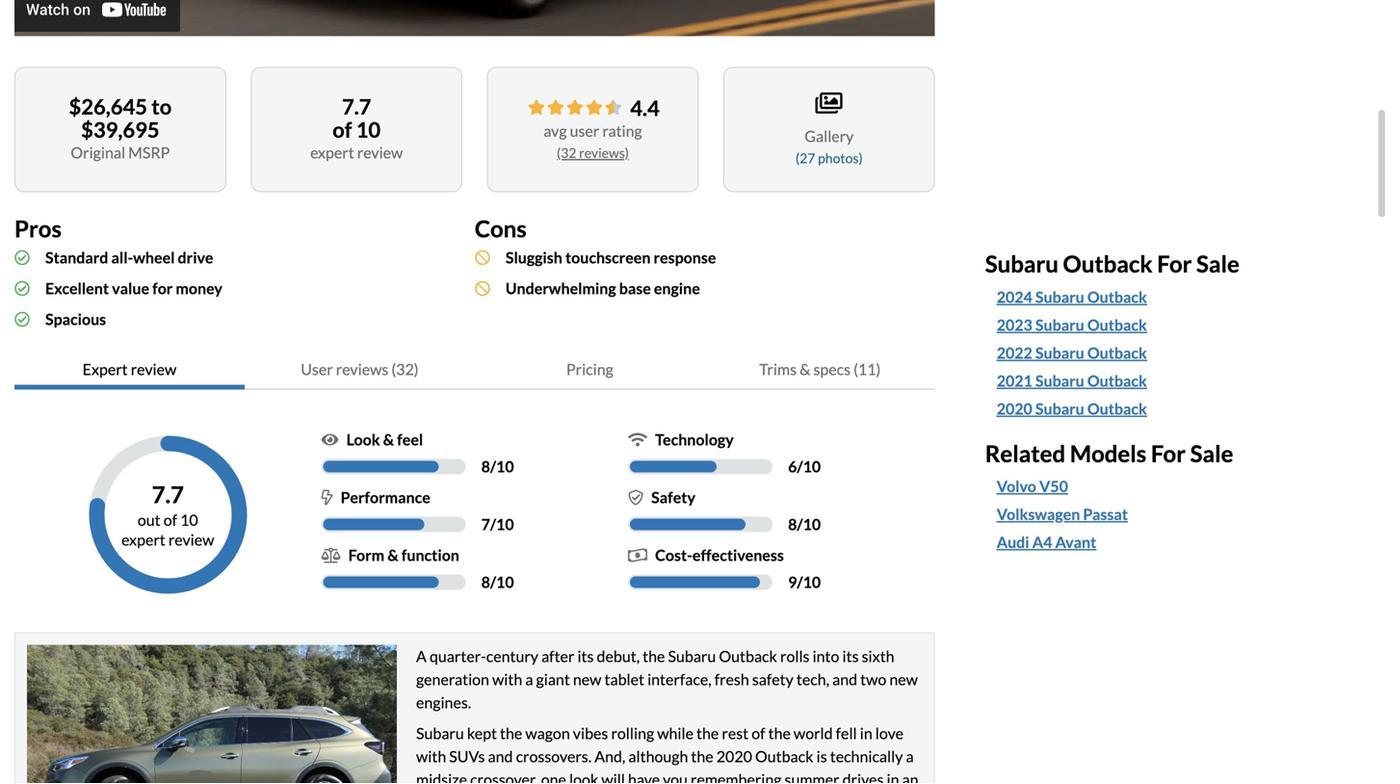 Task type: describe. For each thing, give the bounding box(es) containing it.
out
[[138, 511, 161, 529]]

user
[[301, 360, 333, 379]]

the left 'rest'
[[697, 724, 719, 743]]

2022
[[997, 343, 1033, 362]]

0 horizontal spatial in
[[860, 724, 873, 743]]

8 for safety
[[788, 515, 797, 534]]

giant
[[536, 670, 570, 689]]

10 for cost-effectiveness
[[803, 573, 821, 592]]

look & feel
[[347, 430, 423, 449]]

to
[[152, 94, 172, 119]]

10 for technology
[[803, 457, 821, 476]]

photos)
[[818, 150, 863, 166]]

review inside "7.7 of 10 expert review"
[[357, 143, 403, 162]]

pricing
[[566, 360, 614, 379]]

performance
[[341, 488, 431, 507]]

balance scale image
[[321, 548, 341, 563]]

effectiveness
[[693, 546, 784, 565]]

user reviews (32)
[[301, 360, 419, 379]]

underwhelming base engine
[[506, 279, 700, 298]]

(32
[[557, 145, 577, 161]]

/ for form & function
[[490, 573, 496, 592]]

subaru kept the wagon vibes rolling while the rest of the world fell in love with suvs and crossovers. and, although the 2020 outback is technically a midsize crossover, one look will have you remembering summer drives in 
[[27, 724, 919, 783]]

/ for performance
[[490, 515, 496, 534]]

suvs
[[449, 747, 485, 766]]

$26,645 to $39,695 original msrp
[[69, 94, 172, 162]]

/ for safety
[[797, 515, 803, 534]]

related models for sale
[[986, 440, 1234, 467]]

gallery
[[805, 127, 854, 146]]

tab list containing expert review
[[14, 350, 935, 390]]

expert review
[[83, 360, 177, 379]]

and inside "subaru kept the wagon vibes rolling while the rest of the world fell in love with suvs and crossovers. and, although the 2020 outback is technically a midsize crossover, one look will have you remembering summer drives in"
[[488, 747, 513, 766]]

/ for look & feel
[[490, 457, 496, 476]]

8 for look & feel
[[481, 457, 490, 476]]

world
[[794, 724, 833, 743]]

of inside "7.7 of 10 expert review"
[[333, 117, 352, 142]]

excellent
[[45, 279, 109, 298]]

related
[[986, 440, 1066, 467]]

volkswagen
[[997, 505, 1081, 524]]

the left world
[[769, 724, 791, 743]]

subaru up 2024
[[986, 250, 1059, 278]]

8 for form & function
[[481, 573, 490, 592]]

2 new from the left
[[890, 670, 918, 689]]

images image
[[816, 91, 843, 115]]

cons
[[475, 215, 527, 242]]

you
[[663, 771, 688, 783]]

technically
[[830, 747, 903, 766]]

passat
[[1084, 505, 1128, 524]]

check circle image for standard all-wheel drive
[[14, 250, 30, 266]]

kept
[[467, 724, 497, 743]]

crossovers.
[[516, 747, 592, 766]]

generation
[[416, 670, 490, 689]]

one
[[541, 771, 567, 783]]

tablet
[[605, 670, 645, 689]]

(11)
[[854, 360, 881, 379]]

7 / 10
[[481, 515, 514, 534]]

7
[[481, 515, 490, 534]]

& for specs
[[800, 360, 811, 379]]

review inside 7.7 out of 10 expert review
[[168, 531, 214, 549]]

bolt image
[[321, 490, 333, 506]]

volkswagen passat link
[[997, 503, 1128, 526]]

a quarter-century after its debut, the subaru outback rolls into its sixth generation with a giant new tablet interface, fresh safety tech, and two new engines.
[[416, 647, 918, 712]]

1 vertical spatial in
[[887, 771, 900, 783]]

4.4
[[631, 96, 660, 121]]

outback inside "subaru kept the wagon vibes rolling while the rest of the world fell in love with suvs and crossovers. and, although the 2020 outback is technically a midsize crossover, one look will have you remembering summer drives in"
[[755, 747, 814, 766]]

audi a4 avant link
[[997, 531, 1097, 554]]

$39,695
[[81, 117, 160, 142]]

while
[[657, 724, 694, 743]]

with inside a quarter-century after its debut, the subaru outback rolls into its sixth generation with a giant new tablet interface, fresh safety tech, and two new engines.
[[492, 670, 523, 689]]

midsize
[[416, 771, 467, 783]]

and,
[[595, 747, 626, 766]]

rating
[[603, 122, 643, 140]]

wagon
[[526, 724, 570, 743]]

trims & specs (11) tab
[[705, 350, 935, 390]]

6 / 10
[[788, 457, 821, 476]]

2020 subaru outback link up related models for sale
[[997, 397, 1354, 421]]

check circle image for spacious
[[14, 312, 30, 327]]

6
[[788, 457, 797, 476]]

form
[[348, 546, 385, 565]]

summer
[[785, 771, 840, 783]]

engine
[[654, 279, 700, 298]]

& for feel
[[383, 430, 394, 449]]

expert inside tab
[[83, 360, 128, 379]]

a
[[416, 647, 427, 666]]

spacious
[[45, 310, 106, 329]]

1 new from the left
[[573, 670, 602, 689]]

technology
[[655, 430, 734, 449]]

/ for technology
[[797, 457, 803, 476]]

8 / 10 for look & feel
[[481, 457, 514, 476]]

rolling
[[611, 724, 654, 743]]

subaru right 2023
[[1036, 316, 1085, 334]]

wifi image
[[628, 432, 648, 448]]

2023 subaru outback link down subaru outback for sale
[[997, 314, 1354, 337]]

money
[[176, 279, 223, 298]]

sluggish touchscreen response
[[506, 248, 716, 267]]

money bill wave image
[[628, 548, 648, 563]]

& for function
[[388, 546, 399, 565]]

and inside a quarter-century after its debut, the subaru outback rolls into its sixth generation with a giant new tablet interface, fresh safety tech, and two new engines.
[[833, 670, 858, 689]]

remembering
[[691, 771, 782, 783]]

quarter-
[[430, 647, 486, 666]]

safety
[[652, 488, 696, 507]]

touchscreen
[[566, 248, 651, 267]]

10 inside 7.7 out of 10 expert review
[[180, 511, 198, 529]]

vibes
[[573, 724, 608, 743]]

fell
[[836, 724, 857, 743]]

specs
[[814, 360, 851, 379]]

avant
[[1056, 533, 1097, 552]]

subaru right 2024
[[1036, 288, 1085, 306]]

user reviews (32) tab
[[245, 350, 475, 390]]

interface,
[[648, 670, 712, 689]]

pros
[[14, 215, 62, 242]]

eye image
[[321, 432, 339, 448]]

shield check image
[[628, 490, 644, 506]]

standard
[[45, 248, 108, 267]]

the inside a quarter-century after its debut, the subaru outback rolls into its sixth generation with a giant new tablet interface, fresh safety tech, and two new engines.
[[643, 647, 665, 666]]

underwhelming
[[506, 279, 616, 298]]

models
[[1070, 440, 1147, 467]]



Task type: vqa. For each thing, say whether or not it's contained in the screenshot.
kept in the bottom left of the page
yes



Task type: locate. For each thing, give the bounding box(es) containing it.
8
[[481, 457, 490, 476], [788, 515, 797, 534], [481, 573, 490, 592]]

ban image
[[475, 250, 490, 266]]

avg
[[544, 122, 567, 140]]

response
[[654, 248, 716, 267]]

2020 subaru outback link
[[997, 397, 1354, 421], [997, 397, 1148, 421]]

1 vertical spatial 8
[[788, 515, 797, 534]]

subaru up related
[[1036, 399, 1085, 418]]

1 horizontal spatial and
[[833, 670, 858, 689]]

gallery (27 photos)
[[796, 127, 863, 166]]

new right two
[[890, 670, 918, 689]]

9
[[788, 573, 797, 592]]

2 horizontal spatial of
[[752, 724, 766, 743]]

1 vertical spatial 2020
[[717, 747, 753, 766]]

its right after
[[578, 647, 594, 666]]

0 vertical spatial a
[[526, 670, 533, 689]]

0 vertical spatial check circle image
[[14, 250, 30, 266]]

subaru inside a quarter-century after its debut, the subaru outback rolls into its sixth generation with a giant new tablet interface, fresh safety tech, and two new engines.
[[668, 647, 716, 666]]

rolls
[[781, 647, 810, 666]]

0 vertical spatial &
[[800, 360, 811, 379]]

with down the century
[[492, 670, 523, 689]]

2 its from the left
[[843, 647, 859, 666]]

1 its from the left
[[578, 647, 594, 666]]

crossover,
[[470, 771, 538, 783]]

2023 subaru outback link up 2022 at the top right of page
[[997, 314, 1148, 337]]

expert
[[310, 143, 354, 162], [83, 360, 128, 379], [122, 531, 166, 549]]

/ for cost-effectiveness
[[797, 573, 803, 592]]

feel
[[397, 430, 423, 449]]

2020 down the '2021'
[[997, 399, 1033, 418]]

check circle image down check circle image
[[14, 312, 30, 327]]

pricing tab
[[475, 350, 705, 390]]

1 vertical spatial a
[[906, 747, 914, 766]]

into
[[813, 647, 840, 666]]

tech,
[[797, 670, 830, 689]]

7.7
[[342, 94, 371, 119], [152, 481, 184, 509]]

0 vertical spatial in
[[860, 724, 873, 743]]

look
[[347, 430, 380, 449]]

for for models
[[1151, 440, 1186, 467]]

msrp
[[128, 143, 170, 162]]

1 vertical spatial of
[[164, 511, 177, 529]]

subaru outback for sale
[[986, 250, 1240, 278]]

0 vertical spatial review
[[357, 143, 403, 162]]

7.7 for 10
[[342, 94, 371, 119]]

2 vertical spatial of
[[752, 724, 766, 743]]

form & function
[[348, 546, 460, 565]]

user
[[570, 122, 600, 140]]

a inside a quarter-century after its debut, the subaru outback rolls into its sixth generation with a giant new tablet interface, fresh safety tech, and two new engines.
[[526, 670, 533, 689]]

(27
[[796, 150, 816, 166]]

2023 subaru outback link
[[997, 314, 1354, 337], [997, 314, 1148, 337]]

engines.
[[416, 693, 471, 712]]

the down while
[[691, 747, 714, 766]]

base
[[619, 279, 651, 298]]

original
[[71, 143, 125, 162]]

0 horizontal spatial new
[[573, 670, 602, 689]]

outback
[[1063, 250, 1153, 278], [1088, 288, 1148, 306], [1088, 316, 1148, 334], [1088, 343, 1148, 362], [1088, 371, 1148, 390], [1088, 399, 1148, 418], [719, 647, 778, 666], [755, 747, 814, 766]]

of inside 7.7 out of 10 expert review
[[164, 511, 177, 529]]

value
[[112, 279, 149, 298]]

avg user rating (32 reviews)
[[544, 122, 643, 161]]

1 horizontal spatial a
[[906, 747, 914, 766]]

volvo v50 volkswagen passat audi a4 avant
[[997, 477, 1128, 552]]

7.7 inside "7.7 of 10 expert review"
[[342, 94, 371, 119]]

& left feel
[[383, 430, 394, 449]]

1 horizontal spatial 7.7
[[342, 94, 371, 119]]

7.7 inside 7.7 out of 10 expert review
[[152, 481, 184, 509]]

look
[[570, 771, 599, 783]]

a left the giant
[[526, 670, 533, 689]]

the up interface,
[[643, 647, 665, 666]]

1 vertical spatial 7.7
[[152, 481, 184, 509]]

volvo v50 link
[[997, 475, 1069, 498]]

love
[[876, 724, 904, 743]]

in right the fell
[[860, 724, 873, 743]]

subaru
[[986, 250, 1059, 278], [1036, 288, 1085, 306], [1036, 316, 1085, 334], [1036, 343, 1085, 362], [1036, 371, 1085, 390], [1036, 399, 1085, 418], [668, 647, 716, 666], [416, 724, 464, 743]]

outback inside a quarter-century after its debut, the subaru outback rolls into its sixth generation with a giant new tablet interface, fresh safety tech, and two new engines.
[[719, 647, 778, 666]]

0 vertical spatial of
[[333, 117, 352, 142]]

1 horizontal spatial 2020
[[997, 399, 1033, 418]]

0 horizontal spatial its
[[578, 647, 594, 666]]

0 vertical spatial 8
[[481, 457, 490, 476]]

0 vertical spatial and
[[833, 670, 858, 689]]

1 horizontal spatial its
[[843, 647, 859, 666]]

sale for subaru outback for sale
[[1197, 250, 1240, 278]]

is
[[817, 747, 827, 766]]

expert inside "7.7 of 10 expert review"
[[310, 143, 354, 162]]

2 check circle image from the top
[[14, 312, 30, 327]]

with up midsize
[[416, 747, 446, 766]]

wheel
[[133, 248, 175, 267]]

safety
[[752, 670, 794, 689]]

and left two
[[833, 670, 858, 689]]

9 / 10
[[788, 573, 821, 592]]

subaru right the '2021'
[[1036, 371, 1085, 390]]

review
[[357, 143, 403, 162], [131, 360, 177, 379], [168, 531, 214, 549]]

8 / 10 for form & function
[[481, 573, 514, 592]]

0 vertical spatial 7.7
[[342, 94, 371, 119]]

1 vertical spatial and
[[488, 747, 513, 766]]

2 vertical spatial expert
[[122, 531, 166, 549]]

0 horizontal spatial of
[[164, 511, 177, 529]]

sluggish
[[506, 248, 563, 267]]

new
[[573, 670, 602, 689], [890, 670, 918, 689]]

2 vertical spatial &
[[388, 546, 399, 565]]

0 vertical spatial 8 / 10
[[481, 457, 514, 476]]

1 vertical spatial check circle image
[[14, 312, 30, 327]]

debut,
[[597, 647, 640, 666]]

subaru right 2022 at the top right of page
[[1036, 343, 1085, 362]]

drives
[[843, 771, 884, 783]]

new right the giant
[[573, 670, 602, 689]]

0 horizontal spatial 2020
[[717, 747, 753, 766]]

10 for performance
[[496, 515, 514, 534]]

cost-
[[655, 546, 693, 565]]

reviews)
[[579, 145, 629, 161]]

0 vertical spatial 2020
[[997, 399, 1033, 418]]

standard all-wheel drive
[[45, 248, 213, 267]]

2023
[[997, 316, 1033, 334]]

0 vertical spatial for
[[1158, 250, 1192, 278]]

1 vertical spatial expert
[[83, 360, 128, 379]]

7.7 of 10 expert review
[[310, 94, 403, 162]]

10 for safety
[[803, 515, 821, 534]]

& left specs
[[800, 360, 811, 379]]

(32)
[[392, 360, 419, 379]]

in
[[860, 724, 873, 743], [887, 771, 900, 783]]

& right form at the left of the page
[[388, 546, 399, 565]]

7.7 for of
[[152, 481, 184, 509]]

0 vertical spatial expert
[[310, 143, 354, 162]]

2024 subaru outback link
[[997, 286, 1354, 309], [997, 286, 1148, 309]]

two
[[861, 670, 887, 689]]

2020 inside "subaru kept the wagon vibes rolling while the rest of the world fell in love with suvs and crossovers. and, although the 2020 outback is technically a midsize crossover, one look will have you remembering summer drives in"
[[717, 747, 753, 766]]

1 horizontal spatial new
[[890, 670, 918, 689]]

2020 up remembering
[[717, 747, 753, 766]]

8 / 10 down 7 / 10
[[481, 573, 514, 592]]

10 for look & feel
[[496, 457, 514, 476]]

the right kept
[[500, 724, 523, 743]]

2020 subaru outback test drive review summaryimage image
[[27, 645, 397, 783]]

trims
[[760, 360, 797, 379]]

expert review tab
[[14, 350, 245, 390]]

function
[[402, 546, 460, 565]]

2020 inside the 2024 subaru outback 2023 subaru outback 2022 subaru outback 2021 subaru outback 2020 subaru outback
[[997, 399, 1033, 418]]

of inside "subaru kept the wagon vibes rolling while the rest of the world fell in love with suvs and crossovers. and, although the 2020 outback is technically a midsize crossover, one look will have you remembering summer drives in"
[[752, 724, 766, 743]]

10 for form & function
[[496, 573, 514, 592]]

2021
[[997, 371, 1033, 390]]

tab list
[[14, 350, 935, 390]]

8 down the 7
[[481, 573, 490, 592]]

1 horizontal spatial of
[[333, 117, 352, 142]]

for for outback
[[1158, 250, 1192, 278]]

check circle image
[[14, 281, 30, 296]]

1 vertical spatial 8 / 10
[[788, 515, 821, 534]]

8 / 10 up 7 / 10
[[481, 457, 514, 476]]

2 vertical spatial review
[[168, 531, 214, 549]]

although
[[629, 747, 688, 766]]

of
[[333, 117, 352, 142], [164, 511, 177, 529], [752, 724, 766, 743]]

subaru down engines.
[[416, 724, 464, 743]]

expert inside 7.7 out of 10 expert review
[[122, 531, 166, 549]]

a inside "subaru kept the wagon vibes rolling while the rest of the world fell in love with suvs and crossovers. and, although the 2020 outback is technically a midsize crossover, one look will have you remembering summer drives in"
[[906, 747, 914, 766]]

10
[[356, 117, 381, 142], [496, 457, 514, 476], [803, 457, 821, 476], [180, 511, 198, 529], [496, 515, 514, 534], [803, 515, 821, 534], [496, 573, 514, 592], [803, 573, 821, 592]]

fresh
[[715, 670, 750, 689]]

0 horizontal spatial 7.7
[[152, 481, 184, 509]]

2024 subaru outback 2023 subaru outback 2022 subaru outback 2021 subaru outback 2020 subaru outback
[[997, 288, 1148, 418]]

1 vertical spatial review
[[131, 360, 177, 379]]

2020
[[997, 399, 1033, 418], [717, 747, 753, 766]]

0 vertical spatial sale
[[1197, 250, 1240, 278]]

0 horizontal spatial with
[[416, 747, 446, 766]]

0 vertical spatial with
[[492, 670, 523, 689]]

8 up the 7
[[481, 457, 490, 476]]

2 vertical spatial 8 / 10
[[481, 573, 514, 592]]

excellent value for money
[[45, 279, 223, 298]]

8 / 10 for safety
[[788, 515, 821, 534]]

cost-effectiveness
[[655, 546, 784, 565]]

subaru up interface,
[[668, 647, 716, 666]]

audi
[[997, 533, 1030, 552]]

a4
[[1033, 533, 1053, 552]]

2020 subaru outback link up models
[[997, 397, 1148, 421]]

10 inside "7.7 of 10 expert review"
[[356, 117, 381, 142]]

sale for related models for sale
[[1191, 440, 1234, 467]]

check circle image
[[14, 250, 30, 266], [14, 312, 30, 327]]

century
[[486, 647, 539, 666]]

& inside tab
[[800, 360, 811, 379]]

8 / 10
[[481, 457, 514, 476], [788, 515, 821, 534], [481, 573, 514, 592]]

2 vertical spatial 8
[[481, 573, 490, 592]]

a right technically at right
[[906, 747, 914, 766]]

and up the crossover,
[[488, 747, 513, 766]]

with inside "subaru kept the wagon vibes rolling while the rest of the world fell in love with suvs and crossovers. and, although the 2020 outback is technically a midsize crossover, one look will have you remembering summer drives in"
[[416, 747, 446, 766]]

review inside expert review tab
[[131, 360, 177, 379]]

in right drives
[[887, 771, 900, 783]]

8 up the 9
[[788, 515, 797, 534]]

1 horizontal spatial with
[[492, 670, 523, 689]]

volvo
[[997, 477, 1037, 496]]

1 vertical spatial sale
[[1191, 440, 1234, 467]]

ban image
[[475, 281, 490, 296]]

1 vertical spatial for
[[1151, 440, 1186, 467]]

0 horizontal spatial a
[[526, 670, 533, 689]]

1 vertical spatial &
[[383, 430, 394, 449]]

8 / 10 down "6 / 10"
[[788, 515, 821, 534]]

will
[[602, 771, 625, 783]]

1 check circle image from the top
[[14, 250, 30, 266]]

sixth
[[862, 647, 895, 666]]

0 horizontal spatial and
[[488, 747, 513, 766]]

1 horizontal spatial in
[[887, 771, 900, 783]]

its right into
[[843, 647, 859, 666]]

subaru inside "subaru kept the wagon vibes rolling while the rest of the world fell in love with suvs and crossovers. and, although the 2020 outback is technically a midsize crossover, one look will have you remembering summer drives in"
[[416, 724, 464, 743]]

check circle image up check circle image
[[14, 250, 30, 266]]

1 vertical spatial with
[[416, 747, 446, 766]]

(32 reviews) link
[[557, 145, 629, 161]]

reviews
[[336, 360, 389, 379]]



